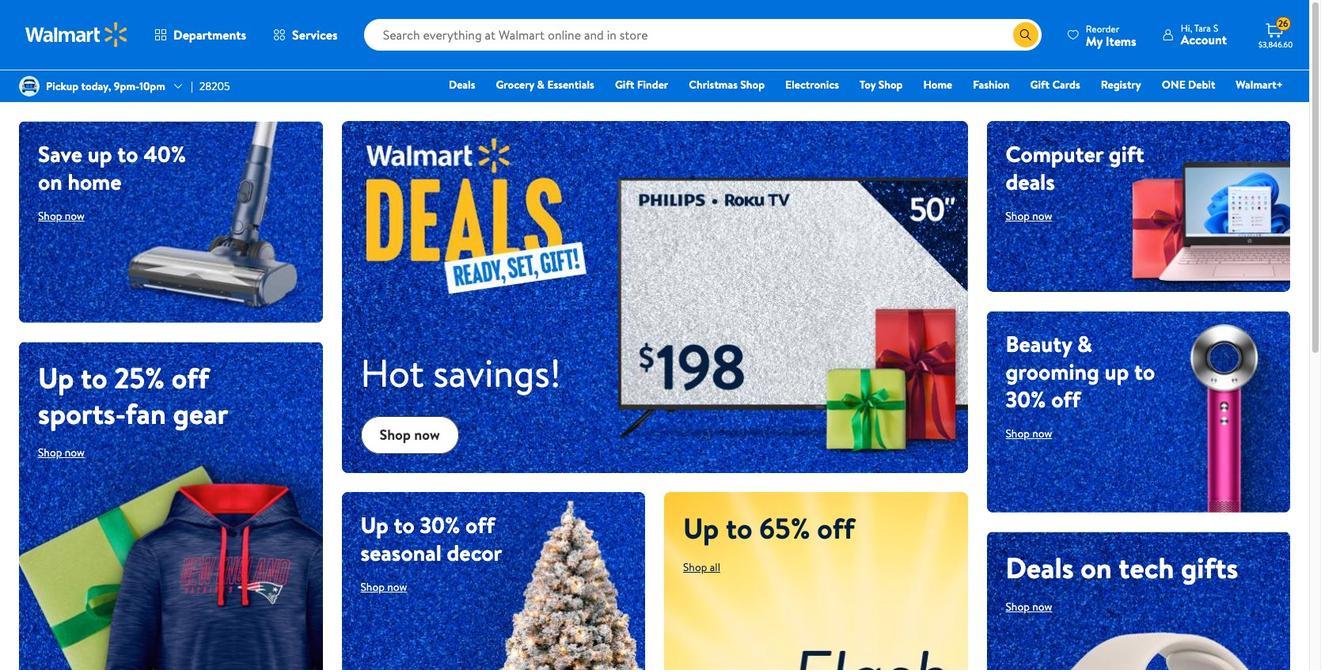 Task type: vqa. For each thing, say whether or not it's contained in the screenshot.
leftmost Deals
yes



Task type: describe. For each thing, give the bounding box(es) containing it.
fashion link
[[966, 76, 1017, 93]]

shop now for hot savings!
[[380, 426, 440, 445]]

christmas
[[689, 77, 738, 93]]

10pm
[[139, 78, 165, 94]]

off for up to 25% off sports-fan gear
[[172, 359, 209, 398]]

shop now link for deals on tech gifts
[[1006, 599, 1053, 615]]

items
[[1106, 32, 1137, 49]]

shop all
[[683, 560, 721, 576]]

registry link
[[1094, 76, 1149, 93]]

up inside beauty & grooming up to 30% off
[[1105, 356, 1129, 387]]

off for up to 65% off
[[817, 509, 855, 549]]

28205
[[199, 78, 230, 94]]

26
[[1278, 17, 1289, 30]]

cards
[[1053, 77, 1081, 93]]

shop now link for computer gift deals
[[1006, 208, 1053, 224]]

pickup today, 9pm-10pm
[[46, 78, 165, 94]]

now for up to 30% off seasonal decor
[[387, 580, 407, 595]]

up for up to 30% off seasonal decor
[[361, 510, 389, 541]]

shop now link for save up to 40% on home
[[38, 208, 85, 224]]

shop all link
[[683, 560, 721, 576]]

40%
[[143, 139, 186, 169]]

to inside save up to 40% on home
[[117, 139, 138, 169]]

shop now link for hot savings!
[[361, 416, 459, 454]]

shop for beauty & grooming up to 30% off
[[1006, 426, 1030, 442]]

christmas shop
[[689, 77, 765, 93]]

now for deals on tech gifts
[[1033, 599, 1053, 615]]

gift cards
[[1031, 77, 1081, 93]]

decor
[[447, 538, 502, 568]]

deals for deals
[[449, 77, 475, 93]]

now for save up to 40% on home
[[65, 208, 85, 224]]

home
[[68, 166, 122, 197]]

beauty
[[1006, 328, 1072, 359]]

hot
[[361, 347, 424, 400]]

shop now link for up to 30% off seasonal decor
[[361, 580, 407, 595]]

shop for deals on tech gifts
[[1006, 599, 1030, 615]]

home
[[924, 77, 953, 93]]

shop now for save up to 40% on home
[[38, 208, 85, 224]]

all
[[710, 560, 721, 576]]

gift
[[1109, 139, 1145, 169]]

now for hot savings!
[[414, 426, 440, 445]]

deals on tech gifts
[[1006, 548, 1239, 588]]

off inside beauty & grooming up to 30% off
[[1052, 384, 1081, 415]]

search icon image
[[1020, 29, 1032, 41]]

finder
[[637, 77, 669, 93]]

Search search field
[[364, 19, 1042, 51]]

one debit link
[[1155, 76, 1223, 93]]

electronics
[[786, 77, 839, 93]]

shop now link for beauty & grooming up to 30% off
[[1006, 426, 1053, 442]]

gift finder link
[[608, 76, 676, 93]]

to for up to 30% off seasonal decor
[[394, 510, 415, 541]]

gift for gift finder
[[615, 77, 635, 93]]

departments
[[173, 26, 246, 44]]

walmart+ link
[[1229, 76, 1291, 93]]

Walmart Site-Wide search field
[[364, 19, 1042, 51]]

|
[[191, 78, 193, 94]]

hi,
[[1181, 21, 1193, 35]]

shop now for deals on tech gifts
[[1006, 599, 1053, 615]]

s
[[1214, 21, 1219, 35]]

shop for hot savings!
[[380, 426, 411, 445]]

shop now for up to 30% off seasonal decor
[[361, 580, 407, 595]]

registry
[[1101, 77, 1142, 93]]

deals
[[1006, 166, 1055, 197]]

gift finder
[[615, 77, 669, 93]]

one
[[1162, 77, 1186, 93]]

toy
[[860, 77, 876, 93]]

shop now for computer gift deals
[[1006, 208, 1053, 224]]

fashion
[[973, 77, 1010, 93]]

up inside save up to 40% on home
[[88, 139, 112, 169]]

savings!
[[433, 347, 561, 400]]



Task type: locate. For each thing, give the bounding box(es) containing it.
services
[[292, 26, 338, 44]]

shop for up to 65% off
[[683, 560, 707, 576]]

up inside 'up to 25% off sports-fan gear'
[[38, 359, 74, 398]]

& inside beauty & grooming up to 30% off
[[1078, 328, 1093, 359]]

grocery
[[496, 77, 535, 93]]

shop for up to 30% off seasonal decor
[[361, 580, 385, 595]]

to for up to 65% off
[[726, 509, 753, 549]]

departments button
[[141, 16, 260, 54]]

pickup
[[46, 78, 79, 94]]

now for up to 25% off sports-fan gear
[[65, 445, 85, 461]]

2 horizontal spatial up
[[683, 509, 719, 549]]

shop now link for up to 25% off sports-fan gear
[[38, 445, 85, 461]]

up for up to 65% off
[[683, 509, 719, 549]]

30%
[[1006, 384, 1046, 415], [420, 510, 460, 541]]

1 vertical spatial up
[[1105, 356, 1129, 387]]

1 vertical spatial 30%
[[420, 510, 460, 541]]

reorder
[[1086, 22, 1120, 35]]

on inside save up to 40% on home
[[38, 166, 62, 197]]

essentials
[[547, 77, 595, 93]]

0 horizontal spatial on
[[38, 166, 62, 197]]

up right grooming
[[1105, 356, 1129, 387]]

up inside 'up to 30% off seasonal decor'
[[361, 510, 389, 541]]

0 horizontal spatial up
[[88, 139, 112, 169]]

today,
[[81, 78, 111, 94]]

shop for up to 25% off sports-fan gear
[[38, 445, 62, 461]]

up for up to 25% off sports-fan gear
[[38, 359, 74, 398]]

shop for computer gift deals
[[1006, 208, 1030, 224]]

gifts
[[1181, 548, 1239, 588]]

to for up to 25% off sports-fan gear
[[81, 359, 107, 398]]

& for grooming
[[1078, 328, 1093, 359]]

hot savings!
[[361, 347, 561, 400]]

0 vertical spatial 30%
[[1006, 384, 1046, 415]]

up
[[88, 139, 112, 169], [1105, 356, 1129, 387]]

&
[[537, 77, 545, 93], [1078, 328, 1093, 359]]

$3,846.60
[[1259, 39, 1293, 50]]

0 horizontal spatial &
[[537, 77, 545, 93]]

0 vertical spatial up
[[88, 139, 112, 169]]

30% inside 'up to 30% off seasonal decor'
[[420, 510, 460, 541]]

up to 30% off seasonal decor
[[361, 510, 502, 568]]

to
[[117, 139, 138, 169], [1135, 356, 1155, 387], [81, 359, 107, 398], [726, 509, 753, 549], [394, 510, 415, 541]]

walmart+
[[1236, 77, 1284, 93]]

up right save at the left of page
[[88, 139, 112, 169]]

on left home
[[38, 166, 62, 197]]

now for beauty & grooming up to 30% off
[[1033, 426, 1053, 442]]

1 horizontal spatial 30%
[[1006, 384, 1046, 415]]

to inside 'up to 25% off sports-fan gear'
[[81, 359, 107, 398]]

& inside 'link'
[[537, 77, 545, 93]]

now
[[65, 208, 85, 224], [1033, 208, 1053, 224], [414, 426, 440, 445], [1033, 426, 1053, 442], [65, 445, 85, 461], [387, 580, 407, 595], [1033, 599, 1053, 615]]

1 horizontal spatial up
[[361, 510, 389, 541]]

shop now link
[[38, 208, 85, 224], [1006, 208, 1053, 224], [361, 416, 459, 454], [1006, 426, 1053, 442], [38, 445, 85, 461], [361, 580, 407, 595], [1006, 599, 1053, 615]]

gift left finder
[[615, 77, 635, 93]]

beauty & grooming up to 30% off
[[1006, 328, 1155, 415]]

65%
[[760, 509, 811, 549]]

reorder my items
[[1086, 22, 1137, 49]]

gear
[[173, 394, 228, 434]]

up to 25% off sports-fan gear
[[38, 359, 228, 434]]

now for computer gift deals
[[1033, 208, 1053, 224]]

to inside 'up to 30% off seasonal decor'
[[394, 510, 415, 541]]

save
[[38, 139, 82, 169]]

1 horizontal spatial up
[[1105, 356, 1129, 387]]

1 vertical spatial &
[[1078, 328, 1093, 359]]

save up to 40% on home
[[38, 139, 186, 197]]

0 vertical spatial on
[[38, 166, 62, 197]]

up
[[38, 359, 74, 398], [683, 509, 719, 549], [361, 510, 389, 541]]

account
[[1181, 31, 1227, 48]]

9pm-
[[114, 78, 139, 94]]

services button
[[260, 16, 351, 54]]

1 horizontal spatial gift
[[1031, 77, 1050, 93]]

deals link
[[442, 76, 483, 93]]

& for essentials
[[537, 77, 545, 93]]

gift
[[615, 77, 635, 93], [1031, 77, 1050, 93]]

fan
[[126, 394, 166, 434]]

 image
[[19, 76, 40, 97]]

shop now
[[38, 208, 85, 224], [1006, 208, 1053, 224], [380, 426, 440, 445], [1006, 426, 1053, 442], [38, 445, 85, 461], [361, 580, 407, 595], [1006, 599, 1053, 615]]

grooming
[[1006, 356, 1100, 387]]

off inside 'up to 25% off sports-fan gear'
[[172, 359, 209, 398]]

shop now for up to 25% off sports-fan gear
[[38, 445, 85, 461]]

1 horizontal spatial deals
[[1006, 548, 1074, 588]]

christmas shop link
[[682, 76, 772, 93]]

0 horizontal spatial gift
[[615, 77, 635, 93]]

toy shop
[[860, 77, 903, 93]]

gift left cards
[[1031, 77, 1050, 93]]

shop now for beauty & grooming up to 30% off
[[1006, 426, 1053, 442]]

30% inside beauty & grooming up to 30% off
[[1006, 384, 1046, 415]]

on
[[38, 166, 62, 197], [1081, 548, 1112, 588]]

0 vertical spatial &
[[537, 77, 545, 93]]

0 horizontal spatial up
[[38, 359, 74, 398]]

| 28205
[[191, 78, 230, 94]]

sports-
[[38, 394, 126, 434]]

tara
[[1195, 21, 1212, 35]]

debit
[[1189, 77, 1216, 93]]

deals for deals on tech gifts
[[1006, 548, 1074, 588]]

seasonal
[[361, 538, 442, 568]]

25%
[[114, 359, 165, 398]]

1 vertical spatial on
[[1081, 548, 1112, 588]]

on left tech at the bottom of page
[[1081, 548, 1112, 588]]

hi, tara s account
[[1181, 21, 1227, 48]]

toy shop link
[[853, 76, 910, 93]]

up to 65% off
[[683, 509, 855, 549]]

home link
[[916, 76, 960, 93]]

2 gift from the left
[[1031, 77, 1050, 93]]

gift for gift cards
[[1031, 77, 1050, 93]]

1 horizontal spatial on
[[1081, 548, 1112, 588]]

off
[[172, 359, 209, 398], [1052, 384, 1081, 415], [817, 509, 855, 549], [466, 510, 495, 541]]

deals inside deals link
[[449, 77, 475, 93]]

grocery & essentials link
[[489, 76, 602, 93]]

to inside beauty & grooming up to 30% off
[[1135, 356, 1155, 387]]

one debit
[[1162, 77, 1216, 93]]

1 gift from the left
[[615, 77, 635, 93]]

my
[[1086, 32, 1103, 49]]

shop
[[741, 77, 765, 93], [879, 77, 903, 93], [38, 208, 62, 224], [1006, 208, 1030, 224], [380, 426, 411, 445], [1006, 426, 1030, 442], [38, 445, 62, 461], [683, 560, 707, 576], [361, 580, 385, 595], [1006, 599, 1030, 615]]

shop for save up to 40% on home
[[38, 208, 62, 224]]

& right beauty
[[1078, 328, 1093, 359]]

walmart image
[[25, 22, 128, 48]]

gift cards link
[[1023, 76, 1088, 93]]

0 vertical spatial deals
[[449, 77, 475, 93]]

& right grocery
[[537, 77, 545, 93]]

1 vertical spatial deals
[[1006, 548, 1074, 588]]

computer gift deals
[[1006, 139, 1145, 197]]

0 horizontal spatial 30%
[[420, 510, 460, 541]]

0 horizontal spatial deals
[[449, 77, 475, 93]]

off inside 'up to 30% off seasonal decor'
[[466, 510, 495, 541]]

tech
[[1119, 548, 1175, 588]]

computer
[[1006, 139, 1104, 169]]

off for up to 30% off seasonal decor
[[466, 510, 495, 541]]

1 horizontal spatial &
[[1078, 328, 1093, 359]]

electronics link
[[778, 76, 846, 93]]

grocery & essentials
[[496, 77, 595, 93]]

deals
[[449, 77, 475, 93], [1006, 548, 1074, 588]]



